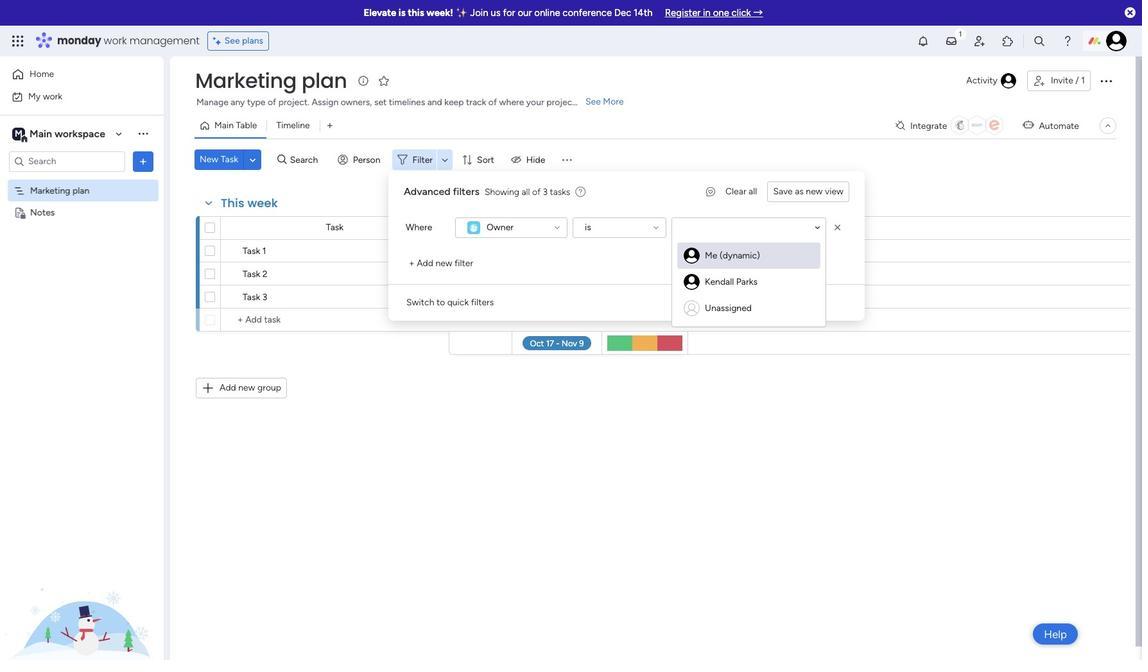 Task type: describe. For each thing, give the bounding box(es) containing it.
This week field
[[218, 195, 281, 212]]

manage any type of project. assign owners, set timelines and keep track of where your project stands.
[[196, 97, 606, 108]]

join
[[470, 7, 488, 19]]

project.
[[278, 97, 309, 108]]

this
[[221, 195, 244, 211]]

0 vertical spatial is
[[399, 7, 406, 19]]

add view image
[[327, 121, 333, 131]]

(dynamic)
[[720, 250, 760, 261]]

me
[[705, 250, 718, 261]]

list box containing marketing plan
[[0, 177, 164, 397]]

activity
[[967, 75, 998, 86]]

register in one click →
[[665, 7, 763, 19]]

filter
[[455, 258, 473, 269]]

0 horizontal spatial plan
[[73, 185, 89, 196]]

/
[[1076, 75, 1079, 86]]

me (dynamic)
[[705, 250, 760, 261]]

owners,
[[341, 97, 372, 108]]

Search in workspace field
[[27, 154, 107, 169]]

new task
[[200, 154, 238, 165]]

main for main table
[[214, 120, 234, 131]]

work for monday
[[104, 33, 127, 48]]

autopilot image
[[1023, 117, 1034, 133]]

where
[[406, 222, 432, 233]]

keep
[[444, 97, 464, 108]]

to
[[437, 297, 445, 308]]

us
[[491, 7, 501, 19]]

tasks
[[550, 187, 570, 197]]

→
[[754, 7, 763, 19]]

new
[[200, 154, 218, 165]]

collapse board header image
[[1103, 121, 1113, 131]]

Status field
[[629, 221, 661, 235]]

online
[[534, 7, 560, 19]]

lottie animation element
[[0, 531, 164, 661]]

view
[[825, 186, 844, 197]]

learn more image
[[576, 186, 586, 198]]

kendall parks
[[705, 277, 758, 288]]

automate
[[1039, 120, 1079, 131]]

home
[[30, 69, 54, 80]]

workspace
[[55, 127, 105, 140]]

remove sort image
[[832, 222, 844, 234]]

type
[[247, 97, 265, 108]]

0 horizontal spatial kendall parks image
[[684, 274, 700, 290]]

your
[[526, 97, 544, 108]]

task 2
[[243, 269, 267, 280]]

new for filter
[[436, 258, 452, 269]]

0 horizontal spatial of
[[268, 97, 276, 108]]

all inside "advanced filters showing all of 3 tasks"
[[522, 187, 530, 197]]

save as new view button
[[768, 182, 849, 202]]

assign
[[312, 97, 339, 108]]

+
[[409, 258, 415, 269]]

see for see more
[[586, 96, 601, 107]]

person button
[[332, 150, 388, 170]]

advanced
[[404, 186, 451, 198]]

invite / 1 button
[[1027, 71, 1091, 91]]

one
[[713, 7, 729, 19]]

task 1
[[243, 246, 266, 257]]

on
[[654, 246, 664, 257]]

task inside new task button
[[221, 154, 238, 165]]

switch
[[406, 297, 434, 308]]

timelines
[[389, 97, 425, 108]]

management
[[130, 33, 199, 48]]

14th
[[634, 7, 653, 19]]

show board description image
[[356, 74, 371, 87]]

save
[[773, 186, 793, 197]]

owner inside field
[[467, 222, 494, 233]]

add inside button
[[417, 258, 433, 269]]

as
[[795, 186, 804, 197]]

search everything image
[[1033, 35, 1046, 48]]

lottie animation image
[[0, 531, 164, 661]]

see more
[[586, 96, 624, 107]]

task for task 2
[[243, 269, 260, 280]]

0 vertical spatial kendall parks image
[[1106, 31, 1127, 51]]

my work
[[28, 91, 62, 102]]

+ Add task text field
[[227, 313, 443, 328]]

hide button
[[506, 150, 553, 170]]

list box containing me (dynamic)
[[672, 238, 826, 322]]

switch to quick filters
[[406, 297, 494, 308]]

where
[[499, 97, 524, 108]]

table
[[236, 120, 257, 131]]

my
[[28, 91, 41, 102]]

my work button
[[8, 86, 138, 107]]

v2 user feedback image
[[706, 185, 715, 199]]

parks
[[736, 277, 758, 288]]

1 inside button
[[1081, 75, 1085, 86]]

workspace image
[[12, 127, 25, 141]]

2
[[262, 269, 267, 280]]

Due Date field
[[535, 221, 579, 235]]

Marketing plan field
[[192, 66, 350, 95]]

Owner field
[[464, 221, 497, 235]]

2 vertical spatial new
[[238, 383, 255, 394]]

elevate is this week! ✨ join us for our online conference dec 14th
[[364, 7, 653, 19]]

see for see plans
[[225, 35, 240, 46]]

private board image
[[13, 206, 26, 219]]

week
[[247, 195, 278, 211]]

elevate
[[364, 7, 396, 19]]

✨
[[456, 7, 468, 19]]

task 3
[[243, 292, 267, 303]]

main table button
[[195, 116, 267, 136]]

invite / 1
[[1051, 75, 1085, 86]]

1 horizontal spatial is
[[585, 222, 591, 233]]

+ add new filter
[[409, 258, 473, 269]]

of inside "advanced filters showing all of 3 tasks"
[[532, 187, 541, 197]]

project
[[547, 97, 576, 108]]

new task button
[[195, 150, 243, 170]]

3 inside "advanced filters showing all of 3 tasks"
[[543, 187, 548, 197]]



Task type: locate. For each thing, give the bounding box(es) containing it.
sort
[[477, 154, 494, 165]]

None field
[[679, 217, 682, 241]]

kendall parks image down kendall parks icon
[[684, 274, 700, 290]]

new
[[806, 186, 823, 197], [436, 258, 452, 269], [238, 383, 255, 394]]

add left group
[[220, 383, 236, 394]]

1 horizontal spatial all
[[749, 186, 757, 197]]

0 horizontal spatial main
[[30, 127, 52, 140]]

track
[[466, 97, 486, 108]]

menu image
[[561, 153, 574, 166]]

plan
[[302, 66, 347, 95], [73, 185, 89, 196]]

inbox image
[[945, 35, 958, 48]]

1 vertical spatial work
[[43, 91, 62, 102]]

clear all
[[726, 186, 757, 197]]

1 horizontal spatial work
[[104, 33, 127, 48]]

unassigned
[[705, 303, 752, 314]]

work right my
[[43, 91, 62, 102]]

1 horizontal spatial new
[[436, 258, 452, 269]]

1 horizontal spatial marketing
[[195, 66, 297, 95]]

timeline button
[[267, 116, 320, 136]]

sort button
[[457, 150, 502, 170]]

for
[[503, 7, 515, 19]]

1
[[1081, 75, 1085, 86], [262, 246, 266, 257]]

main table
[[214, 120, 257, 131]]

1 horizontal spatial add
[[417, 258, 433, 269]]

Search field
[[287, 151, 325, 169]]

main inside main table button
[[214, 120, 234, 131]]

2 owner from the left
[[467, 222, 494, 233]]

0 horizontal spatial 1
[[262, 246, 266, 257]]

marketing inside list box
[[30, 185, 70, 196]]

group
[[257, 383, 281, 394]]

1 horizontal spatial 3
[[543, 187, 548, 197]]

advanced filters showing all of 3 tasks
[[404, 186, 570, 198]]

1 horizontal spatial main
[[214, 120, 234, 131]]

1 vertical spatial kendall parks image
[[684, 274, 700, 290]]

of left tasks on the top left of page
[[532, 187, 541, 197]]

invite members image
[[973, 35, 986, 48]]

1 horizontal spatial plan
[[302, 66, 347, 95]]

m
[[15, 128, 22, 139]]

select product image
[[12, 35, 24, 48]]

marketing plan up type
[[195, 66, 347, 95]]

task for task 3
[[243, 292, 260, 303]]

set
[[374, 97, 387, 108]]

working on it
[[618, 246, 672, 257]]

list box
[[0, 177, 164, 397], [672, 238, 826, 322]]

0 vertical spatial marketing
[[195, 66, 297, 95]]

see
[[225, 35, 240, 46], [586, 96, 601, 107]]

add right + at the top
[[417, 258, 433, 269]]

1 vertical spatial is
[[585, 222, 591, 233]]

1 vertical spatial new
[[436, 258, 452, 269]]

0 horizontal spatial work
[[43, 91, 62, 102]]

see more link
[[584, 96, 625, 109]]

1 vertical spatial plan
[[73, 185, 89, 196]]

new right as
[[806, 186, 823, 197]]

3 down 2
[[262, 292, 267, 303]]

angle down image
[[250, 155, 256, 165]]

1 horizontal spatial marketing plan
[[195, 66, 347, 95]]

1 vertical spatial marketing plan
[[30, 185, 89, 196]]

invite
[[1051, 75, 1073, 86]]

1 up 2
[[262, 246, 266, 257]]

filters inside button
[[471, 297, 494, 308]]

add to favorites image
[[378, 74, 391, 87]]

0 horizontal spatial add
[[220, 383, 236, 394]]

1 vertical spatial 1
[[262, 246, 266, 257]]

manage
[[196, 97, 228, 108]]

0 horizontal spatial marketing plan
[[30, 185, 89, 196]]

is left this on the top of page
[[399, 7, 406, 19]]

in
[[703, 7, 711, 19]]

0 horizontal spatial list box
[[0, 177, 164, 397]]

0 vertical spatial see
[[225, 35, 240, 46]]

date
[[557, 222, 576, 233]]

help image
[[1061, 35, 1074, 48]]

options image
[[137, 155, 150, 168]]

new for view
[[806, 186, 823, 197]]

column information image
[[670, 223, 681, 233]]

2 all from the left
[[522, 187, 530, 197]]

dec
[[614, 7, 631, 19]]

of right type
[[268, 97, 276, 108]]

all right showing
[[522, 187, 530, 197]]

marketing plan up notes
[[30, 185, 89, 196]]

filter button
[[392, 150, 453, 170]]

filters
[[453, 186, 480, 198], [471, 297, 494, 308]]

add new group button
[[196, 378, 287, 399]]

owner
[[487, 222, 514, 233], [467, 222, 494, 233]]

new left filter
[[436, 258, 452, 269]]

main right workspace icon
[[30, 127, 52, 140]]

see plans
[[225, 35, 263, 46]]

1 vertical spatial marketing
[[30, 185, 70, 196]]

0 horizontal spatial new
[[238, 383, 255, 394]]

filters down sort popup button
[[453, 186, 480, 198]]

help button
[[1033, 624, 1078, 645]]

main left table
[[214, 120, 234, 131]]

1 vertical spatial filters
[[471, 297, 494, 308]]

plan up the "assign"
[[302, 66, 347, 95]]

clear all button
[[720, 182, 762, 202]]

3 left tasks on the top left of page
[[543, 187, 548, 197]]

0 horizontal spatial marketing
[[30, 185, 70, 196]]

1 vertical spatial see
[[586, 96, 601, 107]]

kendall parks image
[[684, 248, 700, 264]]

more
[[603, 96, 624, 107]]

task
[[221, 154, 238, 165], [326, 222, 344, 233], [243, 246, 260, 257], [243, 269, 260, 280], [243, 292, 260, 303]]

due
[[539, 222, 555, 233]]

1 horizontal spatial of
[[489, 97, 497, 108]]

week!
[[427, 7, 453, 19]]

workspace selection element
[[12, 126, 107, 143]]

is right date
[[585, 222, 591, 233]]

marketing plan inside list box
[[30, 185, 89, 196]]

nov 5
[[546, 269, 568, 279]]

notifications image
[[917, 35, 930, 48]]

main workspace
[[30, 127, 105, 140]]

filters right quick
[[471, 297, 494, 308]]

work inside "button"
[[43, 91, 62, 102]]

kendall parks image up options image
[[1106, 31, 1127, 51]]

marketing
[[195, 66, 297, 95], [30, 185, 70, 196]]

work for my
[[43, 91, 62, 102]]

working
[[618, 246, 652, 257]]

0 vertical spatial plan
[[302, 66, 347, 95]]

nov
[[546, 269, 561, 279]]

0 horizontal spatial is
[[399, 7, 406, 19]]

work right monday
[[104, 33, 127, 48]]

task for task 1
[[243, 246, 260, 257]]

clear
[[726, 186, 747, 197]]

0 horizontal spatial 3
[[262, 292, 267, 303]]

1 horizontal spatial see
[[586, 96, 601, 107]]

0 vertical spatial work
[[104, 33, 127, 48]]

0 horizontal spatial all
[[522, 187, 530, 197]]

1 vertical spatial add
[[220, 383, 236, 394]]

0 vertical spatial 1
[[1081, 75, 1085, 86]]

see inside button
[[225, 35, 240, 46]]

this
[[408, 7, 424, 19]]

plans
[[242, 35, 263, 46]]

all inside button
[[749, 186, 757, 197]]

1 all from the left
[[749, 186, 757, 197]]

marketing plan
[[195, 66, 347, 95], [30, 185, 89, 196]]

0 vertical spatial new
[[806, 186, 823, 197]]

0 vertical spatial 3
[[543, 187, 548, 197]]

click
[[732, 7, 751, 19]]

marketing up notes
[[30, 185, 70, 196]]

hide
[[526, 154, 545, 165]]

add
[[417, 258, 433, 269], [220, 383, 236, 394]]

all right clear
[[749, 186, 757, 197]]

1 horizontal spatial 1
[[1081, 75, 1085, 86]]

1 image
[[955, 26, 966, 41]]

it
[[666, 246, 672, 257]]

add inside button
[[220, 383, 236, 394]]

v2 search image
[[277, 153, 287, 167]]

save as new view
[[773, 186, 844, 197]]

2 horizontal spatial new
[[806, 186, 823, 197]]

kendall parks image
[[1106, 31, 1127, 51], [684, 274, 700, 290]]

2 horizontal spatial of
[[532, 187, 541, 197]]

notes
[[30, 207, 55, 218]]

1 vertical spatial 3
[[262, 292, 267, 303]]

0 horizontal spatial see
[[225, 35, 240, 46]]

column information image
[[585, 223, 595, 233]]

kendall
[[705, 277, 734, 288]]

of right track
[[489, 97, 497, 108]]

main inside workspace selection element
[[30, 127, 52, 140]]

of
[[268, 97, 276, 108], [489, 97, 497, 108], [532, 187, 541, 197]]

stands.
[[578, 97, 606, 108]]

switch to quick filters button
[[401, 293, 499, 313]]

1 right /
[[1081, 75, 1085, 86]]

options image
[[1099, 73, 1114, 89]]

0 vertical spatial filters
[[453, 186, 480, 198]]

filter
[[413, 154, 433, 165]]

register
[[665, 7, 701, 19]]

option
[[0, 179, 164, 182]]

see left more
[[586, 96, 601, 107]]

new inside button
[[436, 258, 452, 269]]

owner down showing
[[487, 222, 514, 233]]

apps image
[[1002, 35, 1014, 48]]

workspace options image
[[137, 127, 150, 140]]

monday
[[57, 33, 101, 48]]

status
[[632, 222, 658, 233]]

arrow down image
[[437, 152, 453, 168]]

main for main workspace
[[30, 127, 52, 140]]

our
[[518, 7, 532, 19]]

owner down "advanced filters showing all of 3 tasks"
[[467, 222, 494, 233]]

0 vertical spatial marketing plan
[[195, 66, 347, 95]]

any
[[231, 97, 245, 108]]

0 vertical spatial add
[[417, 258, 433, 269]]

showing
[[485, 187, 519, 197]]

see left plans
[[225, 35, 240, 46]]

dapulse integrations image
[[896, 121, 905, 131]]

this week
[[221, 195, 278, 211]]

register in one click → link
[[665, 7, 763, 19]]

marketing up any
[[195, 66, 297, 95]]

integrate
[[910, 120, 947, 131]]

1 horizontal spatial kendall parks image
[[1106, 31, 1127, 51]]

1 owner from the left
[[487, 222, 514, 233]]

v2 done deadline image
[[517, 268, 527, 280]]

plan down search in workspace field
[[73, 185, 89, 196]]

new left group
[[238, 383, 255, 394]]

1 horizontal spatial list box
[[672, 238, 826, 322]]



Task type: vqa. For each thing, say whether or not it's contained in the screenshot.
right Public board image
no



